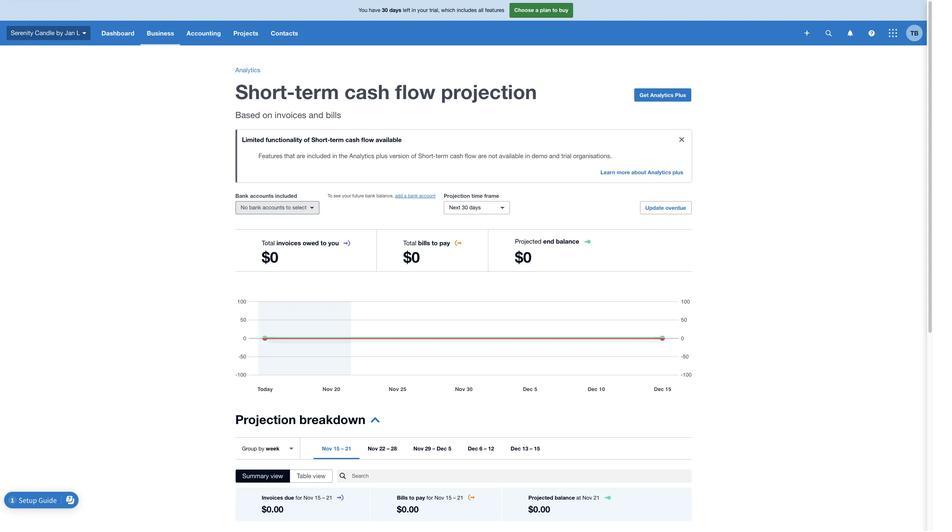 Task type: locate. For each thing, give the bounding box(es) containing it.
total for $0
[[403, 240, 416, 247]]

30 right 'have' on the left top
[[382, 7, 388, 13]]

to inside popup button
[[286, 205, 291, 211]]

end
[[543, 238, 554, 245]]

15 inside the invoices due for nov 15 – 21 $0.00
[[315, 495, 321, 501]]

serenity candle by jan l button
[[0, 21, 95, 45]]

your right see
[[342, 193, 351, 198]]

at
[[577, 495, 581, 501]]

analytics link
[[235, 67, 260, 74]]

$0.00 down projected balance at nov 21
[[529, 505, 550, 515]]

pay inside total bills to pay $0
[[440, 239, 450, 247]]

navigation
[[95, 21, 799, 45]]

2 horizontal spatial flow
[[465, 153, 476, 160]]

bank right future
[[365, 193, 375, 198]]

1 vertical spatial projection
[[235, 412, 296, 427]]

2 horizontal spatial short-
[[418, 153, 436, 160]]

0 horizontal spatial short-
[[235, 80, 295, 103]]

nov right the "at"
[[583, 495, 592, 501]]

1 horizontal spatial total
[[403, 240, 416, 247]]

a right 'add'
[[404, 193, 407, 198]]

0 vertical spatial included
[[307, 153, 331, 160]]

frame
[[484, 193, 499, 199]]

0 vertical spatial balance
[[556, 238, 579, 245]]

banner
[[0, 0, 927, 45]]

are left not
[[478, 153, 487, 160]]

2 dec from the left
[[468, 446, 478, 452]]

– for 21
[[341, 446, 344, 452]]

to
[[553, 7, 558, 13], [286, 205, 291, 211], [321, 239, 327, 247], [432, 239, 438, 247], [409, 495, 414, 501]]

accounts up no bank accounts to select
[[250, 193, 274, 199]]

1 vertical spatial by
[[259, 446, 264, 452]]

projection
[[441, 80, 537, 103]]

Search for a document search field
[[352, 470, 692, 484]]

for right bills
[[427, 495, 433, 501]]

in right left at the top
[[412, 7, 416, 13]]

projection breakdown
[[235, 412, 366, 427]]

0 horizontal spatial a
[[404, 193, 407, 198]]

0 horizontal spatial $0.00
[[262, 505, 284, 515]]

balance left the "at"
[[555, 495, 575, 501]]

to inside banner
[[553, 7, 558, 13]]

projection up group by week
[[235, 412, 296, 427]]

dec left 6 at the right of page
[[468, 446, 478, 452]]

0 vertical spatial invoices
[[275, 110, 306, 120]]

your
[[417, 7, 428, 13], [342, 193, 351, 198]]

1 vertical spatial projected
[[529, 495, 553, 501]]

plus down the 'close' icon
[[673, 169, 683, 176]]

bills to pay for nov 15 – 21 $0.00
[[397, 495, 463, 515]]

bank right 'add'
[[408, 193, 418, 198]]

1 vertical spatial your
[[342, 193, 351, 198]]

plus
[[376, 153, 388, 160], [673, 169, 683, 176]]

2 horizontal spatial svg image
[[869, 30, 875, 36]]

invoices left owed
[[277, 239, 301, 247]]

5
[[448, 446, 451, 452]]

short- right version
[[418, 153, 436, 160]]

projection breakdown view option group
[[235, 470, 333, 483]]

projected left end
[[515, 238, 542, 245]]

are
[[297, 153, 305, 160], [478, 153, 487, 160]]

nov
[[322, 446, 332, 452], [368, 446, 378, 452], [414, 446, 424, 452], [304, 495, 313, 501], [435, 495, 444, 501], [583, 495, 592, 501]]

and inside limited functionality of short-term cash flow available status
[[549, 153, 560, 160]]

0 vertical spatial 30
[[382, 7, 388, 13]]

21 inside bills to pay for nov 15 – 21 $0.00
[[457, 495, 463, 501]]

summary view
[[242, 473, 283, 480]]

0 horizontal spatial total
[[262, 240, 275, 247]]

in
[[412, 7, 416, 13], [332, 153, 337, 160], [525, 153, 530, 160]]

1 vertical spatial included
[[275, 193, 297, 199]]

0 horizontal spatial projection
[[235, 412, 296, 427]]

invoices right on
[[275, 110, 306, 120]]

1 vertical spatial a
[[404, 193, 407, 198]]

2 horizontal spatial dec
[[511, 446, 521, 452]]

trial,
[[430, 7, 440, 13]]

1 horizontal spatial are
[[478, 153, 487, 160]]

dec 6 – 12
[[468, 446, 494, 452]]

1 are from the left
[[297, 153, 305, 160]]

projected inside projected end balance
[[515, 238, 542, 245]]

0 vertical spatial projected
[[515, 238, 542, 245]]

view right summary
[[271, 473, 283, 480]]

a left the plan
[[536, 7, 539, 13]]

2 vertical spatial flow
[[465, 153, 476, 160]]

projected for balance
[[529, 495, 553, 501]]

due
[[285, 495, 294, 501]]

analytics right the get
[[650, 92, 674, 98]]

1 $0 from the left
[[262, 248, 278, 266]]

a
[[536, 7, 539, 13], [404, 193, 407, 198]]

0 horizontal spatial 30
[[382, 7, 388, 13]]

contacts
[[271, 29, 298, 37]]

balance right end
[[556, 238, 579, 245]]

to for total invoices owed to you $0
[[321, 239, 327, 247]]

0 horizontal spatial by
[[56, 29, 63, 36]]

0 horizontal spatial flow
[[361, 136, 374, 143]]

projection inside button
[[235, 412, 296, 427]]

analytics down projects popup button
[[235, 67, 260, 74]]

nov 29 – dec 5
[[414, 446, 451, 452]]

and up limited functionality of short-term cash flow available
[[309, 110, 323, 120]]

days down "time" on the top of the page
[[469, 205, 481, 211]]

0 vertical spatial days
[[389, 7, 401, 13]]

short- right the functionality
[[311, 136, 330, 143]]

in left demo
[[525, 153, 530, 160]]

1 horizontal spatial of
[[411, 153, 417, 160]]

0 horizontal spatial svg image
[[82, 32, 86, 34]]

cash
[[344, 80, 390, 103], [346, 136, 360, 143], [450, 153, 463, 160]]

nov inside projected balance at nov 21
[[583, 495, 592, 501]]

0 vertical spatial flow
[[395, 80, 436, 103]]

candle
[[35, 29, 55, 36]]

short- up on
[[235, 80, 295, 103]]

navigation containing dashboard
[[95, 21, 799, 45]]

banner containing tb
[[0, 0, 927, 45]]

not
[[489, 153, 497, 160]]

short-
[[235, 80, 295, 103], [311, 136, 330, 143], [418, 153, 436, 160]]

accounts down bank accounts included
[[263, 205, 285, 211]]

left
[[403, 7, 410, 13]]

analytics inside learn more about analytics plus link
[[648, 169, 671, 176]]

1 horizontal spatial days
[[469, 205, 481, 211]]

1 vertical spatial bills
[[418, 239, 430, 247]]

total bills to pay $0
[[403, 239, 450, 266]]

1 vertical spatial accounts
[[263, 205, 285, 211]]

plus left version
[[376, 153, 388, 160]]

invoices
[[275, 110, 306, 120], [277, 239, 301, 247]]

1 total from the left
[[262, 240, 275, 247]]

are right that
[[297, 153, 305, 160]]

0 vertical spatial pay
[[440, 239, 450, 247]]

30 right 'next'
[[462, 205, 468, 211]]

in left the
[[332, 153, 337, 160]]

1 horizontal spatial svg image
[[826, 30, 832, 36]]

bank inside popup button
[[249, 205, 261, 211]]

features
[[485, 7, 504, 13]]

you
[[328, 239, 339, 247]]

0 horizontal spatial view
[[271, 473, 283, 480]]

days left left at the top
[[389, 7, 401, 13]]

1 horizontal spatial by
[[259, 446, 264, 452]]

nov left 22
[[368, 446, 378, 452]]

for right due
[[296, 495, 302, 501]]

dec for dec 6 – 12
[[468, 446, 478, 452]]

1 $0.00 from the left
[[262, 505, 284, 515]]

your inside you have 30 days left in your trial, which includes all features
[[417, 7, 428, 13]]

which
[[441, 7, 455, 13]]

21 inside the invoices due for nov 15 – 21 $0.00
[[326, 495, 332, 501]]

analytics inside get analytics plus button
[[650, 92, 674, 98]]

nov inside bills to pay for nov 15 – 21 $0.00
[[435, 495, 444, 501]]

invoices due for nov 15 – 21 $0.00
[[262, 495, 332, 515]]

nov right due
[[304, 495, 313, 501]]

0 horizontal spatial are
[[297, 153, 305, 160]]

0 horizontal spatial your
[[342, 193, 351, 198]]

time
[[472, 193, 483, 199]]

1 vertical spatial available
[[499, 153, 523, 160]]

included down limited functionality of short-term cash flow available
[[307, 153, 331, 160]]

0 vertical spatial your
[[417, 7, 428, 13]]

buy
[[559, 7, 568, 13]]

close image
[[673, 131, 690, 148]]

$0.00 down bills
[[397, 505, 419, 515]]

1 horizontal spatial a
[[536, 7, 539, 13]]

– for 28
[[387, 446, 390, 452]]

accounts
[[250, 193, 274, 199], [263, 205, 285, 211]]

total inside total invoices owed to you $0
[[262, 240, 275, 247]]

1 vertical spatial pay
[[416, 495, 425, 501]]

svg image
[[847, 30, 853, 36], [869, 30, 875, 36], [805, 31, 810, 36]]

accounts inside popup button
[[263, 205, 285, 211]]

1 horizontal spatial $0.00
[[397, 505, 419, 515]]

learn more about analytics plus
[[601, 169, 683, 176]]

of
[[304, 136, 310, 143], [411, 153, 417, 160]]

$0.00 inside bills to pay for nov 15 – 21 $0.00
[[397, 505, 419, 515]]

$0
[[262, 248, 278, 266], [403, 248, 420, 266], [515, 248, 532, 266]]

of right version
[[411, 153, 417, 160]]

1 vertical spatial 30
[[462, 205, 468, 211]]

by left jan
[[56, 29, 63, 36]]

0 horizontal spatial days
[[389, 7, 401, 13]]

to for choose a plan to buy
[[553, 7, 558, 13]]

0 vertical spatial cash
[[344, 80, 390, 103]]

analytics right about
[[648, 169, 671, 176]]

1 horizontal spatial 30
[[462, 205, 468, 211]]

1 horizontal spatial pay
[[440, 239, 450, 247]]

projection for projection time frame
[[444, 193, 470, 199]]

functionality
[[266, 136, 302, 143]]

0 horizontal spatial included
[[275, 193, 297, 199]]

and left trial
[[549, 153, 560, 160]]

nov right bills
[[435, 495, 444, 501]]

days inside popup button
[[469, 205, 481, 211]]

1 horizontal spatial and
[[549, 153, 560, 160]]

total inside total bills to pay $0
[[403, 240, 416, 247]]

flow
[[395, 80, 436, 103], [361, 136, 374, 143], [465, 153, 476, 160]]

1 horizontal spatial included
[[307, 153, 331, 160]]

available up version
[[376, 136, 402, 143]]

0 vertical spatial a
[[536, 7, 539, 13]]

projection
[[444, 193, 470, 199], [235, 412, 296, 427]]

projected down search for a document 'search box'
[[529, 495, 553, 501]]

projects
[[233, 29, 258, 37]]

0 horizontal spatial pay
[[416, 495, 425, 501]]

$0 inside total invoices owed to you $0
[[262, 248, 278, 266]]

pay down 'next'
[[440, 239, 450, 247]]

2 $0.00 from the left
[[397, 505, 419, 515]]

view
[[271, 473, 283, 480], [313, 473, 326, 480]]

0 vertical spatial available
[[376, 136, 402, 143]]

1 horizontal spatial dec
[[468, 446, 478, 452]]

available right not
[[499, 153, 523, 160]]

view right table
[[313, 473, 326, 480]]

1 for from the left
[[296, 495, 302, 501]]

accounting
[[187, 29, 221, 37]]

to
[[328, 193, 332, 198]]

by inside group by week
[[259, 446, 264, 452]]

1 vertical spatial cash
[[346, 136, 360, 143]]

on
[[263, 110, 272, 120]]

pay right bills
[[416, 495, 425, 501]]

1 view from the left
[[271, 473, 283, 480]]

you
[[359, 7, 368, 13]]

$0.00
[[262, 505, 284, 515], [397, 505, 419, 515], [529, 505, 550, 515]]

$0.00 down 'invoices'
[[262, 505, 284, 515]]

0 vertical spatial by
[[56, 29, 63, 36]]

serenity candle by jan l
[[11, 29, 80, 36]]

next
[[449, 205, 460, 211]]

dec left 13
[[511, 446, 521, 452]]

nov 15 – 21
[[322, 446, 351, 452]]

1 horizontal spatial projection
[[444, 193, 470, 199]]

days
[[389, 7, 401, 13], [469, 205, 481, 211]]

3 dec from the left
[[511, 446, 521, 452]]

view for table view
[[313, 473, 326, 480]]

2 horizontal spatial $0
[[515, 248, 532, 266]]

projection up 'next'
[[444, 193, 470, 199]]

dec left 5
[[437, 446, 447, 452]]

1 horizontal spatial in
[[412, 7, 416, 13]]

2 horizontal spatial bank
[[408, 193, 418, 198]]

1 horizontal spatial bills
[[418, 239, 430, 247]]

1 horizontal spatial $0
[[403, 248, 420, 266]]

0 horizontal spatial bank
[[249, 205, 261, 211]]

0 horizontal spatial for
[[296, 495, 302, 501]]

0 vertical spatial plus
[[376, 153, 388, 160]]

0 vertical spatial projection
[[444, 193, 470, 199]]

2 view from the left
[[313, 473, 326, 480]]

bills
[[326, 110, 341, 120], [418, 239, 430, 247]]

0 horizontal spatial and
[[309, 110, 323, 120]]

included up "no bank accounts to select" popup button
[[275, 193, 297, 199]]

0 horizontal spatial dec
[[437, 446, 447, 452]]

by
[[56, 29, 63, 36], [259, 446, 264, 452]]

0 vertical spatial and
[[309, 110, 323, 120]]

30 inside the next 30 days popup button
[[462, 205, 468, 211]]

includes
[[457, 7, 477, 13]]

your left the trial,
[[417, 7, 428, 13]]

dec for dec 13 – 15
[[511, 446, 521, 452]]

2 total from the left
[[403, 240, 416, 247]]

term
[[295, 80, 339, 103], [330, 136, 344, 143], [436, 153, 448, 160]]

1 vertical spatial invoices
[[277, 239, 301, 247]]

nov down "breakdown"
[[322, 446, 332, 452]]

1 horizontal spatial plus
[[673, 169, 683, 176]]

0 vertical spatial accounts
[[250, 193, 274, 199]]

1 vertical spatial short-
[[311, 136, 330, 143]]

0 vertical spatial term
[[295, 80, 339, 103]]

2 $0 from the left
[[403, 248, 420, 266]]

choose a plan to buy
[[514, 7, 568, 13]]

2 for from the left
[[427, 495, 433, 501]]

by left week
[[259, 446, 264, 452]]

3 $0 from the left
[[515, 248, 532, 266]]

business button
[[141, 21, 180, 45]]

of right the functionality
[[304, 136, 310, 143]]

15
[[334, 446, 340, 452], [534, 446, 540, 452], [315, 495, 321, 501], [446, 495, 452, 501]]

1 horizontal spatial your
[[417, 7, 428, 13]]

2 horizontal spatial $0.00
[[529, 505, 550, 515]]

0 horizontal spatial of
[[304, 136, 310, 143]]

–
[[341, 446, 344, 452], [387, 446, 390, 452], [433, 446, 435, 452], [484, 446, 487, 452], [530, 446, 533, 452], [322, 495, 325, 501], [453, 495, 456, 501]]

svg image
[[889, 29, 897, 37], [826, 30, 832, 36], [82, 32, 86, 34]]

nov 22 – 28
[[368, 446, 397, 452]]

choose
[[514, 7, 534, 13]]

bank right no
[[249, 205, 261, 211]]

to inside total invoices owed to you $0
[[321, 239, 327, 247]]

2 horizontal spatial in
[[525, 153, 530, 160]]

1 vertical spatial days
[[469, 205, 481, 211]]

1 vertical spatial balance
[[555, 495, 575, 501]]

plan
[[540, 7, 551, 13]]

summary
[[242, 473, 269, 480]]

1 horizontal spatial for
[[427, 495, 433, 501]]

table
[[297, 473, 311, 480]]

1 vertical spatial and
[[549, 153, 560, 160]]



Task type: vqa. For each thing, say whether or not it's contained in the screenshot.


Task type: describe. For each thing, give the bounding box(es) containing it.
days inside banner
[[389, 7, 401, 13]]

see
[[334, 193, 341, 198]]

organisations.
[[573, 153, 612, 160]]

select
[[292, 205, 307, 211]]

trial
[[561, 153, 572, 160]]

view for summary view
[[271, 473, 283, 480]]

no bank accounts to select button
[[235, 201, 319, 215]]

– for 12
[[484, 446, 487, 452]]

projected balance at nov 21
[[529, 495, 600, 501]]

next 30 days button
[[444, 201, 510, 215]]

0 horizontal spatial available
[[376, 136, 402, 143]]

0 vertical spatial short-
[[235, 80, 295, 103]]

learn
[[601, 169, 615, 176]]

1 horizontal spatial svg image
[[847, 30, 853, 36]]

2 are from the left
[[478, 153, 487, 160]]

total invoices owed to you $0
[[262, 239, 339, 266]]

future
[[352, 193, 364, 198]]

15 inside bills to pay for nov 15 – 21 $0.00
[[446, 495, 452, 501]]

based on invoices and bills
[[235, 110, 341, 120]]

$0 inside total bills to pay $0
[[403, 248, 420, 266]]

projection breakdown button
[[235, 412, 380, 433]]

dashboard
[[101, 29, 134, 37]]

week
[[266, 445, 280, 452]]

have
[[369, 7, 380, 13]]

l
[[77, 29, 80, 36]]

in inside you have 30 days left in your trial, which includes all features
[[412, 7, 416, 13]]

features that are included in the analytics plus version of short-term cash flow are not available in demo and trial organisations.
[[259, 153, 612, 160]]

28
[[391, 446, 397, 452]]

navigation inside banner
[[95, 21, 799, 45]]

account
[[419, 193, 436, 198]]

projection for projection breakdown
[[235, 412, 296, 427]]

– inside the invoices due for nov 15 – 21 $0.00
[[322, 495, 325, 501]]

that
[[284, 153, 295, 160]]

bank
[[235, 193, 249, 199]]

2 vertical spatial cash
[[450, 153, 463, 160]]

0 horizontal spatial in
[[332, 153, 337, 160]]

limited functionality of short-term cash flow available
[[242, 136, 402, 143]]

2 vertical spatial term
[[436, 153, 448, 160]]

1 horizontal spatial flow
[[395, 80, 436, 103]]

2 vertical spatial short-
[[418, 153, 436, 160]]

6
[[480, 446, 483, 452]]

you have 30 days left in your trial, which includes all features
[[359, 7, 504, 13]]

contacts button
[[265, 21, 304, 45]]

limited functionality of short-term cash flow available status
[[235, 130, 692, 183]]

3 $0.00 from the left
[[529, 505, 550, 515]]

– for dec
[[433, 446, 435, 452]]

all
[[478, 7, 484, 13]]

table view
[[297, 473, 326, 480]]

21 inside projected balance at nov 21
[[594, 495, 600, 501]]

to inside total bills to pay $0
[[432, 239, 438, 247]]

22
[[379, 446, 385, 452]]

projects button
[[227, 21, 265, 45]]

owed
[[303, 239, 319, 247]]

add a bank account link
[[395, 193, 436, 198]]

based
[[235, 110, 260, 120]]

by inside popup button
[[56, 29, 63, 36]]

0 horizontal spatial svg image
[[805, 31, 810, 36]]

bills inside total bills to pay $0
[[418, 239, 430, 247]]

features
[[259, 153, 283, 160]]

add
[[395, 193, 403, 198]]

more
[[617, 169, 630, 176]]

next 30 days
[[449, 205, 481, 211]]

projected for end
[[515, 238, 542, 245]]

no
[[241, 205, 248, 211]]

update overdue
[[645, 205, 686, 211]]

nov left 29
[[414, 446, 424, 452]]

get
[[640, 92, 649, 98]]

1 horizontal spatial short-
[[311, 136, 330, 143]]

learn more about analytics plus link
[[596, 166, 688, 179]]

0 vertical spatial of
[[304, 136, 310, 143]]

get analytics plus
[[640, 92, 686, 98]]

to for no bank accounts to select
[[286, 205, 291, 211]]

limited
[[242, 136, 264, 143]]

update overdue button
[[640, 201, 692, 215]]

bills
[[397, 495, 408, 501]]

1 dec from the left
[[437, 446, 447, 452]]

2 horizontal spatial svg image
[[889, 29, 897, 37]]

svg image inside the serenity candle by jan l popup button
[[82, 32, 86, 34]]

0 horizontal spatial plus
[[376, 153, 388, 160]]

1 vertical spatial plus
[[673, 169, 683, 176]]

– for 15
[[530, 446, 533, 452]]

12
[[488, 446, 494, 452]]

nov inside the invoices due for nov 15 – 21 $0.00
[[304, 495, 313, 501]]

projected end balance
[[515, 238, 579, 245]]

analytics right the
[[349, 153, 374, 160]]

serenity
[[11, 29, 33, 36]]

for inside the invoices due for nov 15 – 21 $0.00
[[296, 495, 302, 501]]

projection time frame
[[444, 193, 499, 199]]

tb button
[[906, 21, 927, 45]]

to inside bills to pay for nov 15 – 21 $0.00
[[409, 495, 414, 501]]

about
[[632, 169, 646, 176]]

– inside bills to pay for nov 15 – 21 $0.00
[[453, 495, 456, 501]]

get analytics plus button
[[634, 88, 692, 102]]

bank accounts included
[[235, 193, 297, 199]]

business
[[147, 29, 174, 37]]

tb
[[911, 29, 919, 37]]

included inside limited functionality of short-term cash flow available status
[[307, 153, 331, 160]]

for inside bills to pay for nov 15 – 21 $0.00
[[427, 495, 433, 501]]

jan
[[65, 29, 75, 36]]

1 horizontal spatial available
[[499, 153, 523, 160]]

1 vertical spatial term
[[330, 136, 344, 143]]

29
[[425, 446, 431, 452]]

short-term cash flow projection
[[235, 80, 537, 103]]

update
[[645, 205, 664, 211]]

breakdown
[[299, 412, 366, 427]]

1 vertical spatial flow
[[361, 136, 374, 143]]

no bank accounts to select
[[241, 205, 307, 211]]

version
[[389, 153, 409, 160]]

total for you
[[262, 240, 275, 247]]

1 horizontal spatial bank
[[365, 193, 375, 198]]

accounting button
[[180, 21, 227, 45]]

overdue
[[666, 205, 686, 211]]

pay inside bills to pay for nov 15 – 21 $0.00
[[416, 495, 425, 501]]

dashboard link
[[95, 21, 141, 45]]

to see your future bank balance, add a bank account
[[328, 193, 436, 198]]

13
[[522, 446, 528, 452]]

the
[[339, 153, 348, 160]]

group by week
[[242, 445, 280, 452]]

demo
[[532, 153, 548, 160]]

invoices inside total invoices owed to you $0
[[277, 239, 301, 247]]

balance,
[[377, 193, 394, 198]]

$0.00 inside the invoices due for nov 15 – 21 $0.00
[[262, 505, 284, 515]]

0 horizontal spatial bills
[[326, 110, 341, 120]]

invoices
[[262, 495, 283, 501]]

dec 13 – 15
[[511, 446, 540, 452]]



